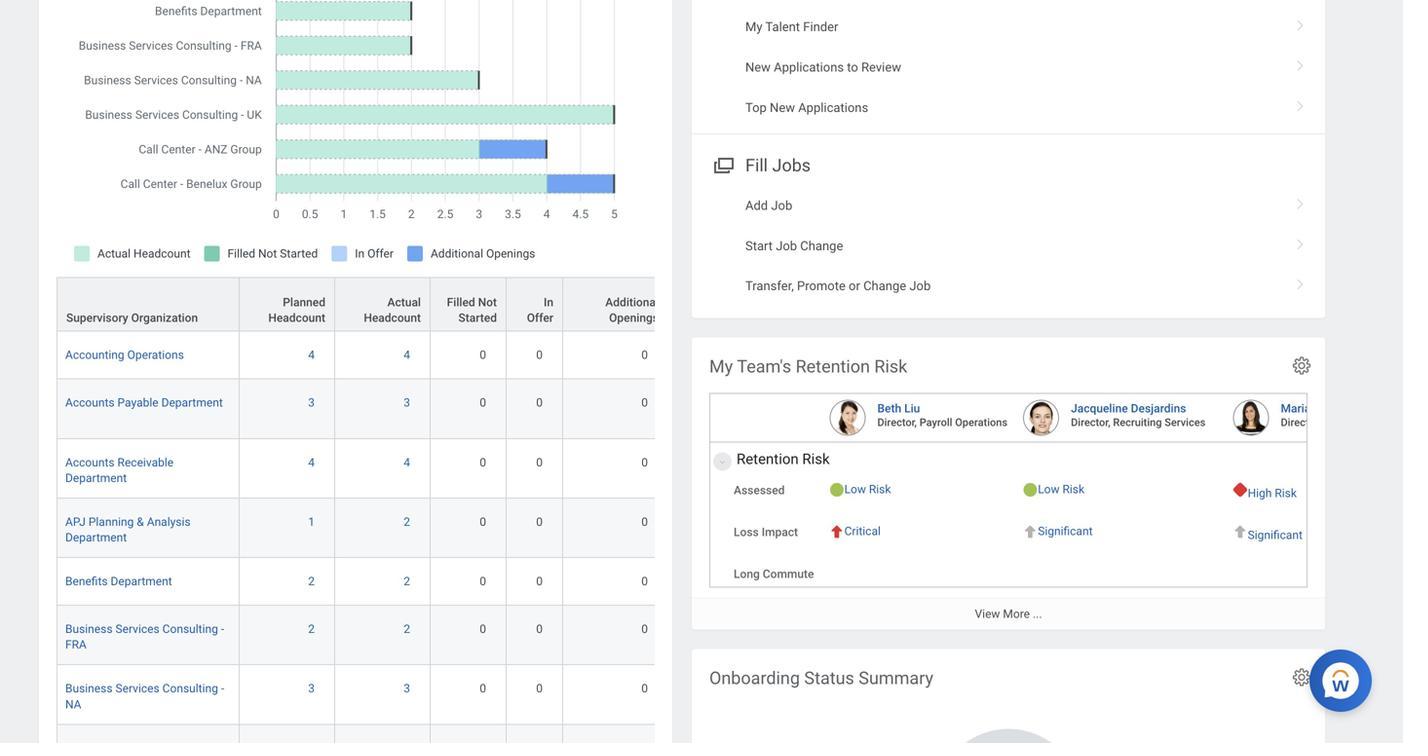 Task type: describe. For each thing, give the bounding box(es) containing it.
apj planning & analysis department
[[65, 516, 191, 545]]

analysis
[[147, 516, 191, 529]]

row containing business services consulting - na
[[57, 666, 669, 726]]

filled not started
[[447, 296, 497, 325]]

add
[[746, 198, 768, 213]]

additional openings
[[606, 296, 659, 325]]

onboarding
[[710, 669, 800, 689]]

headcount for actual
[[364, 312, 421, 325]]

maria cardoza link
[[1281, 398, 1357, 416]]

talent
[[766, 19, 800, 34]]

business services consulting - fra link
[[65, 619, 224, 652]]

to
[[847, 60, 859, 74]]

critical
[[845, 525, 881, 539]]

view more ... link
[[692, 598, 1326, 630]]

in offer button
[[507, 278, 562, 331]]

started
[[459, 312, 497, 325]]

headcount for planned
[[268, 312, 326, 325]]

benefits
[[65, 575, 108, 589]]

2 button for benefits department
[[404, 574, 413, 590]]

planned headcount column header
[[240, 277, 335, 333]]

top new applications
[[746, 100, 869, 115]]

accounts for accounts receivable department
[[65, 456, 115, 470]]

row containing planned headcount
[[57, 277, 669, 333]]

supervisory
[[66, 312, 128, 325]]

in
[[544, 296, 554, 310]]

significant for right the significant 'link'
[[1248, 529, 1303, 542]]

apj
[[65, 516, 86, 529]]

2 button for business services consulting - fra
[[404, 622, 413, 638]]

fra
[[65, 639, 87, 652]]

business services consulting - fra
[[65, 623, 224, 652]]

additional openings button
[[563, 278, 668, 331]]

row containing accounting operations
[[57, 332, 669, 380]]

low risk for 2nd low risk link
[[1038, 483, 1085, 497]]

chevron right image for change
[[1289, 232, 1314, 251]]

transfer, promote or change job link
[[692, 266, 1326, 307]]

benefit
[[1373, 417, 1404, 429]]

maria
[[1281, 402, 1311, 416]]

beth liu link
[[878, 398, 920, 416]]

4 cell from the left
[[431, 726, 507, 744]]

chevron right image for or
[[1289, 272, 1314, 292]]

consulting for business services consulting - fra
[[162, 623, 218, 637]]

0 vertical spatial applications
[[774, 60, 844, 74]]

recruiting
[[1113, 417, 1162, 429]]

transfer,
[[746, 279, 794, 294]]

department inside apj planning & analysis department
[[65, 531, 127, 545]]

loss
[[734, 526, 759, 540]]

1 vertical spatial retention
[[737, 451, 799, 468]]

- for business services consulting - fra
[[221, 623, 224, 637]]

benefits department link
[[65, 571, 172, 589]]

5 cell from the left
[[507, 726, 563, 744]]

director, for beth
[[878, 417, 917, 429]]

or
[[849, 279, 861, 294]]

offer
[[527, 312, 554, 325]]

finder
[[803, 19, 839, 34]]

na
[[65, 698, 81, 712]]

additional
[[606, 296, 659, 310]]

1 vertical spatial new
[[770, 100, 795, 115]]

organization
[[131, 312, 198, 325]]

filled not started column header
[[431, 277, 507, 333]]

summary
[[859, 669, 934, 689]]

2 button for apj planning & analysis department
[[404, 515, 413, 530]]

services for 3
[[116, 683, 160, 696]]

fill jobs
[[746, 156, 811, 176]]

0 vertical spatial retention
[[796, 357, 870, 377]]

employee
[[1323, 417, 1370, 429]]

accounts payable department link
[[65, 392, 223, 410]]

1 button
[[308, 515, 318, 530]]

my talent finder link
[[692, 7, 1326, 47]]

beth
[[878, 402, 902, 416]]

start job change
[[746, 239, 843, 253]]

actual headcount button
[[335, 278, 430, 331]]

low for 2nd low risk link
[[1038, 483, 1060, 497]]

job for add
[[771, 198, 793, 213]]

job for start
[[776, 239, 797, 253]]

department right payable
[[161, 396, 223, 410]]

openings
[[609, 312, 659, 325]]

liu
[[905, 402, 920, 416]]

department inside accounts receivable department
[[65, 472, 127, 485]]

list containing my talent finder
[[692, 0, 1326, 128]]

0 horizontal spatial operations
[[127, 349, 184, 362]]

assessed
[[734, 484, 785, 498]]

long commute
[[734, 568, 814, 581]]

chevron right image for applications
[[1289, 93, 1314, 113]]

accounts payable department
[[65, 396, 223, 410]]

jacqueline desjardins link
[[1071, 398, 1187, 416]]

jacqueline desjardins
[[1071, 402, 1187, 416]]

risk for 2nd low risk link
[[1063, 483, 1085, 497]]

2 director, from the left
[[1071, 417, 1111, 429]]

beth liu director, payroll operations
[[878, 402, 1008, 429]]

1
[[308, 516, 315, 529]]

new applications to review
[[746, 60, 902, 74]]

review
[[862, 60, 902, 74]]

transfer, promote or change job
[[746, 279, 931, 294]]

accounts receivable department
[[65, 456, 174, 485]]

change inside transfer, promote or change job link
[[864, 279, 907, 294]]

in offer column header
[[507, 277, 563, 333]]

my for my talent finder
[[746, 19, 763, 34]]

significant for left the significant 'link'
[[1038, 525, 1093, 539]]

low for 2nd low risk link from right
[[845, 483, 866, 497]]

risk for 2nd low risk link from right
[[869, 483, 891, 497]]

2 for benefits department
[[404, 575, 410, 589]]

accounts receivable department link
[[65, 452, 174, 485]]

0 horizontal spatial significant link
[[1038, 521, 1093, 539]]

critical link
[[845, 521, 881, 539]]

planned
[[283, 296, 326, 310]]

cardoza
[[1314, 402, 1357, 416]]



Task type: vqa. For each thing, say whether or not it's contained in the screenshot.
6th 'list item'
no



Task type: locate. For each thing, give the bounding box(es) containing it.
business up fra
[[65, 623, 113, 637]]

risk for high risk link
[[1275, 487, 1297, 501]]

4 chevron right image from the top
[[1289, 232, 1314, 251]]

significant link
[[1038, 521, 1093, 539], [1248, 525, 1303, 542]]

0 vertical spatial services
[[1165, 417, 1206, 429]]

headcount
[[268, 312, 326, 325], [364, 312, 421, 325]]

1 vertical spatial consulting
[[162, 683, 218, 696]]

maria cardoza director, employee benefit
[[1281, 402, 1404, 429]]

7 row from the top
[[57, 606, 669, 666]]

onboarding status summary
[[710, 669, 934, 689]]

chevron right image
[[1289, 53, 1314, 73]]

chevron right image inside transfer, promote or change job link
[[1289, 272, 1314, 292]]

chevron right image
[[1289, 13, 1314, 32], [1289, 93, 1314, 113], [1289, 191, 1314, 211], [1289, 232, 1314, 251], [1289, 272, 1314, 292]]

0 horizontal spatial change
[[801, 239, 843, 253]]

long
[[734, 568, 760, 581]]

team's
[[737, 357, 792, 377]]

9 row from the top
[[57, 726, 669, 744]]

1 vertical spatial job
[[776, 239, 797, 253]]

director,
[[878, 417, 917, 429], [1071, 417, 1111, 429], [1281, 417, 1321, 429]]

status
[[805, 669, 855, 689]]

&
[[137, 516, 144, 529]]

operations
[[127, 349, 184, 362], [955, 417, 1008, 429]]

my for my team's retention risk
[[710, 357, 733, 377]]

commute
[[763, 568, 814, 581]]

planned headcount
[[268, 296, 326, 325]]

significant up ...
[[1038, 525, 1093, 539]]

collapse image
[[714, 451, 726, 474]]

my left team's
[[710, 357, 733, 377]]

1 vertical spatial -
[[221, 683, 224, 696]]

headcount inside popup button
[[268, 312, 326, 325]]

2 for business services consulting - fra
[[404, 623, 410, 637]]

1 vertical spatial accounts
[[65, 456, 115, 470]]

row containing benefits department
[[57, 559, 669, 606]]

list
[[692, 0, 1326, 128], [692, 186, 1326, 307]]

actual headcount
[[364, 296, 421, 325]]

accounting operations link
[[65, 345, 184, 362]]

accounts
[[65, 396, 115, 410], [65, 456, 115, 470]]

1 horizontal spatial my
[[746, 19, 763, 34]]

actual headcount column header
[[335, 277, 431, 333]]

1 consulting from the top
[[162, 623, 218, 637]]

...
[[1033, 608, 1042, 621]]

0 vertical spatial accounts
[[65, 396, 115, 410]]

chevron right image inside my talent finder link
[[1289, 13, 1314, 32]]

impact
[[762, 526, 798, 540]]

2 chevron right image from the top
[[1289, 93, 1314, 113]]

operations right payroll
[[955, 417, 1008, 429]]

1 vertical spatial services
[[116, 623, 160, 637]]

0 vertical spatial consulting
[[162, 623, 218, 637]]

4
[[308, 349, 315, 362], [404, 349, 410, 362], [308, 456, 315, 470], [404, 456, 410, 470]]

2 low risk from the left
[[1038, 483, 1085, 497]]

job right or
[[910, 279, 931, 294]]

low risk for 2nd low risk link from right
[[845, 483, 891, 497]]

new applications to review link
[[692, 47, 1326, 88]]

row
[[57, 277, 669, 333], [57, 332, 669, 380], [57, 380, 669, 439], [57, 439, 669, 499], [57, 499, 669, 559], [57, 559, 669, 606], [57, 606, 669, 666], [57, 666, 669, 726], [57, 726, 669, 744]]

1 vertical spatial list
[[692, 186, 1326, 307]]

2 accounts from the top
[[65, 456, 115, 470]]

headcount inside popup button
[[364, 312, 421, 325]]

payroll
[[920, 417, 953, 429]]

significant link down high risk
[[1248, 525, 1303, 542]]

1 vertical spatial applications
[[798, 100, 869, 115]]

jobs
[[772, 156, 811, 176]]

business for na
[[65, 683, 113, 696]]

director, down 'maria'
[[1281, 417, 1321, 429]]

low risk down jacqueline
[[1038, 483, 1085, 497]]

0 horizontal spatial low
[[845, 483, 866, 497]]

5 row from the top
[[57, 499, 669, 559]]

row containing accounts payable department
[[57, 380, 669, 439]]

0 vertical spatial business
[[65, 623, 113, 637]]

director, down beth
[[878, 417, 917, 429]]

2 cell from the left
[[240, 726, 335, 744]]

actual
[[387, 296, 421, 310]]

1 director, from the left
[[878, 417, 917, 429]]

1 accounts from the top
[[65, 396, 115, 410]]

new up top
[[746, 60, 771, 74]]

benefits department
[[65, 575, 172, 589]]

high risk
[[1248, 487, 1297, 501]]

change right or
[[864, 279, 907, 294]]

more
[[1003, 608, 1030, 621]]

1 low from the left
[[845, 483, 866, 497]]

business services consulting - na link
[[65, 679, 224, 712]]

0 horizontal spatial significant
[[1038, 525, 1093, 539]]

consulting for business services consulting - na
[[162, 683, 218, 696]]

low risk up 'critical' link
[[845, 483, 891, 497]]

onboarding status summary element
[[692, 650, 1326, 744]]

risk inside high risk link
[[1275, 487, 1297, 501]]

my
[[746, 19, 763, 34], [710, 357, 733, 377]]

3 director, from the left
[[1281, 417, 1321, 429]]

my team's retention risk element
[[692, 338, 1404, 630]]

my left talent
[[746, 19, 763, 34]]

department down apj planning & analysis department at the bottom left
[[111, 575, 172, 589]]

low risk link down jacqueline
[[1038, 479, 1085, 497]]

1 cell from the left
[[57, 726, 240, 744]]

business inside business services consulting - fra
[[65, 623, 113, 637]]

0 vertical spatial list
[[692, 0, 1326, 128]]

1 horizontal spatial low risk link
[[1038, 479, 1085, 497]]

services down business services consulting - fra
[[116, 683, 160, 696]]

0 horizontal spatial my
[[710, 357, 733, 377]]

director, inside beth liu director, payroll operations
[[878, 417, 917, 429]]

1 low risk from the left
[[845, 483, 891, 497]]

5 chevron right image from the top
[[1289, 272, 1314, 292]]

0 vertical spatial my
[[746, 19, 763, 34]]

consulting inside business services consulting - na
[[162, 683, 218, 696]]

services
[[1165, 417, 1206, 429], [116, 623, 160, 637], [116, 683, 160, 696]]

- inside business services consulting - na
[[221, 683, 224, 696]]

director, for maria
[[1281, 417, 1321, 429]]

8 row from the top
[[57, 666, 669, 726]]

change inside start job change link
[[801, 239, 843, 253]]

loss impact
[[734, 526, 798, 540]]

consulting down business services consulting - fra
[[162, 683, 218, 696]]

headcount down planned
[[268, 312, 326, 325]]

2 horizontal spatial director,
[[1281, 417, 1321, 429]]

new
[[746, 60, 771, 74], [770, 100, 795, 115]]

2 low risk link from the left
[[1038, 479, 1085, 497]]

0 vertical spatial new
[[746, 60, 771, 74]]

department
[[161, 396, 223, 410], [65, 472, 127, 485], [65, 531, 127, 545], [111, 575, 172, 589]]

consulting
[[162, 623, 218, 637], [162, 683, 218, 696]]

low risk
[[845, 483, 891, 497], [1038, 483, 1085, 497]]

chevron right image inside start job change link
[[1289, 232, 1314, 251]]

payable
[[117, 396, 159, 410]]

supervisory organization
[[66, 312, 198, 325]]

row containing business services consulting - fra
[[57, 606, 669, 666]]

row containing apj planning & analysis department
[[57, 499, 669, 559]]

operations inside beth liu director, payroll operations
[[955, 417, 1008, 429]]

chevron right image inside add job link
[[1289, 191, 1314, 211]]

4 row from the top
[[57, 439, 669, 499]]

add job
[[746, 198, 793, 213]]

add job link
[[692, 186, 1326, 226]]

receivable
[[117, 456, 174, 470]]

configure onboarding status summary image
[[1291, 667, 1313, 689]]

consulting up business services consulting - na link
[[162, 623, 218, 637]]

new right top
[[770, 100, 795, 115]]

desjardins
[[1131, 402, 1187, 416]]

- inside business services consulting - fra
[[221, 623, 224, 637]]

retention
[[796, 357, 870, 377], [737, 451, 799, 468]]

1 chevron right image from the top
[[1289, 13, 1314, 32]]

fill
[[746, 156, 768, 176]]

0 horizontal spatial low risk
[[845, 483, 891, 497]]

accounting operations
[[65, 349, 184, 362]]

1 horizontal spatial director,
[[1071, 417, 1111, 429]]

director, inside maria cardoza director, employee benefit
[[1281, 417, 1321, 429]]

configure my team's retention risk image
[[1291, 355, 1313, 377]]

1 vertical spatial business
[[65, 683, 113, 696]]

view more ...
[[975, 608, 1042, 621]]

list containing add job
[[692, 186, 1326, 307]]

3 row from the top
[[57, 380, 669, 439]]

retention up assessed
[[737, 451, 799, 468]]

2 for apj planning & analysis department
[[404, 516, 410, 529]]

1 - from the top
[[221, 623, 224, 637]]

services down benefits department
[[116, 623, 160, 637]]

headcount down 'actual'
[[364, 312, 421, 325]]

3 button
[[308, 395, 318, 411], [404, 395, 413, 411], [308, 682, 318, 697], [404, 682, 413, 697]]

planning
[[89, 516, 134, 529]]

operations down organization
[[127, 349, 184, 362]]

row containing accounts receivable department
[[57, 439, 669, 499]]

0 button
[[480, 348, 489, 363], [536, 348, 546, 363], [642, 348, 651, 363], [480, 395, 489, 411], [536, 395, 546, 411], [642, 395, 651, 411], [480, 455, 489, 471], [536, 455, 546, 471], [642, 455, 651, 471], [480, 515, 489, 530], [536, 515, 546, 530], [642, 515, 651, 530], [480, 574, 489, 590], [536, 574, 546, 590], [642, 574, 651, 590], [480, 622, 489, 638], [536, 622, 546, 638], [642, 622, 651, 638], [480, 682, 489, 697], [536, 682, 546, 697], [642, 682, 651, 697]]

2 business from the top
[[65, 683, 113, 696]]

1 horizontal spatial significant
[[1248, 529, 1303, 542]]

2 headcount from the left
[[364, 312, 421, 325]]

2 row from the top
[[57, 332, 669, 380]]

low risk link up 'critical' link
[[845, 479, 891, 497]]

1 horizontal spatial low risk
[[1038, 483, 1085, 497]]

accounts for accounts payable department
[[65, 396, 115, 410]]

1 horizontal spatial headcount
[[364, 312, 421, 325]]

my talent finder
[[746, 19, 839, 34]]

4 button
[[308, 348, 318, 363], [404, 348, 413, 363], [308, 455, 318, 471], [404, 455, 413, 471]]

significant
[[1038, 525, 1093, 539], [1248, 529, 1303, 542]]

2 vertical spatial services
[[116, 683, 160, 696]]

0 vertical spatial job
[[771, 198, 793, 213]]

1 list from the top
[[692, 0, 1326, 128]]

department down planning
[[65, 531, 127, 545]]

business services consulting - na
[[65, 683, 224, 712]]

chevron right image inside top new applications link
[[1289, 93, 1314, 113]]

0 vertical spatial operations
[[127, 349, 184, 362]]

top
[[746, 100, 767, 115]]

1 vertical spatial operations
[[955, 417, 1008, 429]]

accounts left receivable
[[65, 456, 115, 470]]

- for business services consulting - na
[[221, 683, 224, 696]]

high
[[1248, 487, 1272, 501]]

high risk link
[[1248, 483, 1297, 501]]

1 vertical spatial my
[[710, 357, 733, 377]]

additional openings image
[[571, 741, 660, 744]]

applications
[[774, 60, 844, 74], [798, 100, 869, 115]]

1 horizontal spatial low
[[1038, 483, 1060, 497]]

apj planning & analysis department link
[[65, 512, 191, 545]]

menu group image
[[710, 151, 736, 178]]

chevron right image for finder
[[1289, 13, 1314, 32]]

director, recruiting services
[[1071, 417, 1206, 429]]

retention risk
[[737, 451, 830, 468]]

1 row from the top
[[57, 277, 669, 333]]

top new applications link
[[692, 88, 1326, 128]]

3 chevron right image from the top
[[1289, 191, 1314, 211]]

0 horizontal spatial director,
[[878, 417, 917, 429]]

consulting inside business services consulting - fra
[[162, 623, 218, 637]]

services for 2
[[116, 623, 160, 637]]

business up na
[[65, 683, 113, 696]]

0
[[480, 349, 486, 362], [536, 349, 543, 362], [642, 349, 648, 362], [480, 396, 486, 410], [536, 396, 543, 410], [642, 396, 648, 410], [480, 456, 486, 470], [536, 456, 543, 470], [642, 456, 648, 470], [480, 516, 486, 529], [536, 516, 543, 529], [642, 516, 648, 529], [480, 575, 486, 589], [536, 575, 543, 589], [642, 575, 648, 589], [480, 623, 486, 637], [536, 623, 543, 637], [642, 623, 648, 637], [480, 683, 486, 696], [536, 683, 543, 696], [642, 683, 648, 696]]

business for fra
[[65, 623, 113, 637]]

risk
[[875, 357, 908, 377], [803, 451, 830, 468], [869, 483, 891, 497], [1063, 483, 1085, 497], [1275, 487, 1297, 501]]

2 consulting from the top
[[162, 683, 218, 696]]

low
[[845, 483, 866, 497], [1038, 483, 1060, 497]]

1 business from the top
[[65, 623, 113, 637]]

job right start
[[776, 239, 797, 253]]

applications up top new applications
[[774, 60, 844, 74]]

filled not started button
[[431, 278, 506, 331]]

retention right team's
[[796, 357, 870, 377]]

not
[[478, 296, 497, 310]]

3 cell from the left
[[335, 726, 431, 744]]

significant link up ...
[[1038, 521, 1093, 539]]

0 vertical spatial -
[[221, 623, 224, 637]]

accounts inside accounts receivable department
[[65, 456, 115, 470]]

2
[[404, 516, 410, 529], [308, 575, 315, 589], [404, 575, 410, 589], [308, 623, 315, 637], [404, 623, 410, 637]]

0 vertical spatial change
[[801, 239, 843, 253]]

supervisory organization button
[[58, 278, 239, 331]]

6 row from the top
[[57, 559, 669, 606]]

services inside business services consulting - na
[[116, 683, 160, 696]]

jacqueline
[[1071, 402, 1128, 416]]

2 list from the top
[[692, 186, 1326, 307]]

accounting
[[65, 349, 124, 362]]

applications down the new applications to review
[[798, 100, 869, 115]]

promote
[[797, 279, 846, 294]]

2 - from the top
[[221, 683, 224, 696]]

business
[[65, 623, 113, 637], [65, 683, 113, 696]]

job right add
[[771, 198, 793, 213]]

low risk link
[[845, 479, 891, 497], [1038, 479, 1085, 497]]

1 low risk link from the left
[[845, 479, 891, 497]]

2 vertical spatial job
[[910, 279, 931, 294]]

1 horizontal spatial significant link
[[1248, 525, 1303, 542]]

services inside business services consulting - fra
[[116, 623, 160, 637]]

business inside business services consulting - na
[[65, 683, 113, 696]]

1 horizontal spatial change
[[864, 279, 907, 294]]

supervisory organization column header
[[57, 277, 240, 333]]

services inside my team's retention risk element
[[1165, 417, 1206, 429]]

1 vertical spatial change
[[864, 279, 907, 294]]

accounts down accounting
[[65, 396, 115, 410]]

cell
[[57, 726, 240, 744], [240, 726, 335, 744], [335, 726, 431, 744], [431, 726, 507, 744], [507, 726, 563, 744]]

1 horizontal spatial operations
[[955, 417, 1008, 429]]

significant down high risk
[[1248, 529, 1303, 542]]

department up planning
[[65, 472, 127, 485]]

director, down jacqueline
[[1071, 417, 1111, 429]]

start job change link
[[692, 226, 1326, 266]]

3
[[308, 396, 315, 410], [404, 396, 410, 410], [308, 683, 315, 696], [404, 683, 410, 696]]

1 headcount from the left
[[268, 312, 326, 325]]

2 low from the left
[[1038, 483, 1060, 497]]

start
[[746, 239, 773, 253]]

services down "desjardins"
[[1165, 417, 1206, 429]]

0 horizontal spatial low risk link
[[845, 479, 891, 497]]

change up 'promote'
[[801, 239, 843, 253]]

0 horizontal spatial headcount
[[268, 312, 326, 325]]



